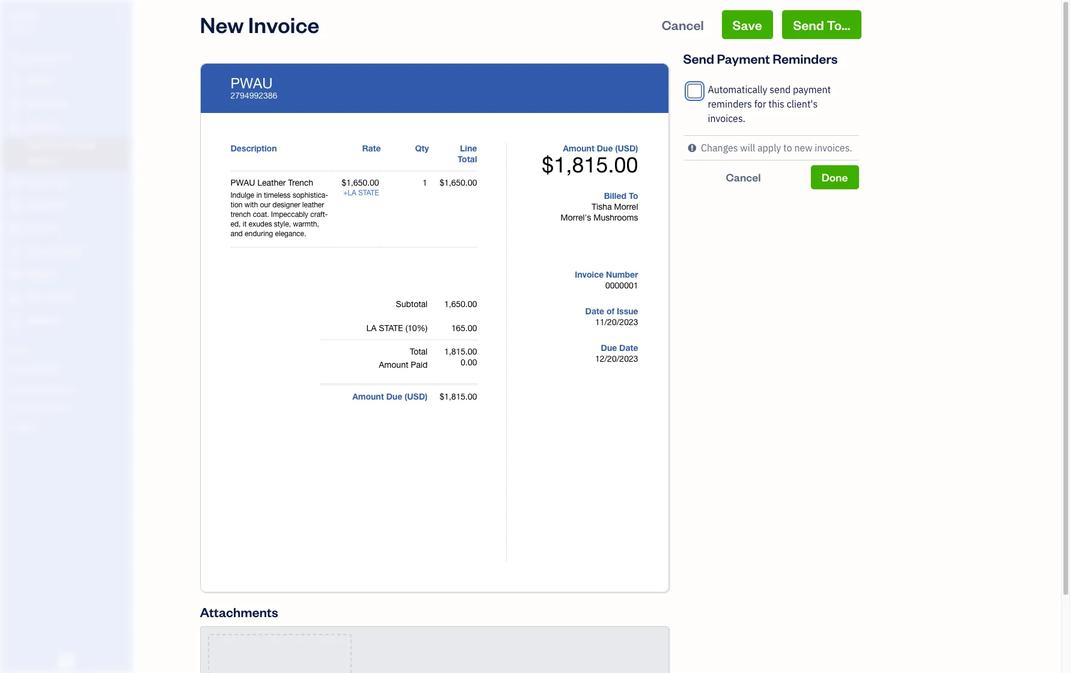 Task type: describe. For each thing, give the bounding box(es) containing it.
qty
[[415, 143, 429, 153]]

amount due ( usd ) $1,815.00
[[542, 143, 638, 177]]

description
[[231, 143, 277, 153]]

reminders
[[773, 50, 838, 67]]

money image
[[8, 269, 22, 281]]

0 horizontal spatial $1,815.00
[[440, 392, 477, 402]]

bank connections image
[[9, 403, 129, 412]]

subtotal
[[396, 299, 428, 309]]

payment
[[717, 50, 770, 67]]

0 vertical spatial cancel button
[[651, 10, 715, 39]]

number
[[606, 269, 638, 280]]

due for amount due ( usd ) $1,815.00
[[597, 143, 613, 153]]

expense image
[[8, 200, 22, 212]]

) for amount due ( usd ) $1,815.00
[[636, 143, 638, 153]]

( for amount due ( usd ) $1,815.00
[[615, 143, 618, 153]]

Item Rate (USD) text field
[[341, 178, 379, 188]]

1 horizontal spatial invoice
[[575, 269, 604, 280]]

automatically
[[708, 84, 767, 96]]

0 horizontal spatial cancel
[[662, 16, 704, 33]]

invoices. inside automatically send payment reminders for this client's invoices.
[[708, 112, 745, 124]]

due date 12/20/2023
[[595, 343, 638, 364]]

mushrooms
[[594, 213, 638, 222]]

165.00
[[451, 323, 477, 333]]

of
[[607, 306, 614, 316]]

project image
[[8, 223, 22, 235]]

0 vertical spatial state
[[358, 189, 379, 197]]

1,815.00
[[444, 347, 477, 356]]

settings image
[[9, 422, 129, 432]]

changes
[[701, 142, 738, 154]]

la state (10%)
[[366, 323, 428, 333]]

billed to tisha morrel morrel's mushrooms
[[561, 191, 638, 222]]

timer image
[[8, 246, 22, 258]]

usd for amount due ( usd )
[[407, 391, 425, 402]]

send
[[770, 84, 791, 96]]

rate
[[362, 143, 381, 153]]

+
[[343, 189, 348, 197]]

save button
[[722, 10, 773, 39]]

0 horizontal spatial date
[[585, 306, 604, 316]]

invoice number
[[575, 269, 638, 280]]

will
[[740, 142, 755, 154]]

line
[[460, 143, 477, 153]]

total inside total amount paid
[[410, 347, 428, 356]]

pwau 2794992386
[[231, 75, 277, 100]]

payment image
[[8, 177, 22, 189]]

main element
[[0, 0, 162, 673]]

1 horizontal spatial la
[[366, 323, 377, 333]]

items and services image
[[9, 384, 129, 393]]

morrel
[[614, 202, 638, 212]]

paid
[[411, 360, 428, 370]]

Issue date in MM/DD/YYYY format text field
[[576, 317, 648, 327]]

total amount paid
[[379, 347, 428, 370]]

payment
[[793, 84, 831, 96]]

pwau for pwau 2794992386
[[231, 75, 273, 91]]

freshbooks image
[[57, 654, 76, 669]]

client image
[[8, 75, 22, 87]]



Task type: vqa. For each thing, say whether or not it's contained in the screenshot.
Enter an Item Name text field
yes



Task type: locate. For each thing, give the bounding box(es) containing it.
state left (10%)
[[379, 323, 403, 333]]

date left of
[[585, 306, 604, 316]]

1 vertical spatial pwau
[[231, 75, 273, 91]]

report image
[[8, 314, 22, 326]]

amount inside amount due ( usd ) $1,815.00
[[563, 143, 594, 153]]

send for send payment reminders
[[683, 50, 714, 67]]

0 horizontal spatial la
[[348, 189, 356, 197]]

pwau
[[10, 11, 37, 23], [231, 75, 273, 91]]

date inside the due date 12/20/2023
[[619, 343, 638, 353]]

issue
[[617, 306, 638, 316]]

1 horizontal spatial invoices.
[[815, 142, 852, 154]]

for
[[754, 98, 766, 110]]

$1,815.00 down 0.00
[[440, 392, 477, 402]]

date up 12/20/2023
[[619, 343, 638, 353]]

send inside button
[[793, 16, 824, 33]]

0 horizontal spatial pwau
[[10, 11, 37, 23]]

0 vertical spatial send
[[793, 16, 824, 33]]

done
[[822, 170, 848, 184]]

send
[[793, 16, 824, 33], [683, 50, 714, 67]]

1 vertical spatial cancel button
[[683, 165, 804, 189]]

amount for amount due ( usd ) $1,815.00
[[563, 143, 594, 153]]

2 vertical spatial due
[[386, 391, 402, 402]]

1 vertical spatial cancel
[[726, 170, 761, 184]]

Item Quantity text field
[[410, 178, 427, 188]]

to
[[629, 191, 638, 201]]

1 vertical spatial (
[[405, 391, 407, 402]]

total down line
[[458, 154, 477, 164]]

owner
[[10, 24, 32, 33]]

) inside amount due ( usd ) $1,815.00
[[636, 143, 638, 153]]

usd
[[618, 143, 636, 153], [407, 391, 425, 402]]

Enter an Invoice # text field
[[604, 281, 638, 290]]

cancel button
[[651, 10, 715, 39], [683, 165, 804, 189]]

date of issue
[[585, 306, 638, 316]]

0 vertical spatial pwau
[[10, 11, 37, 23]]

due up 12/20/2023 dropdown button
[[601, 343, 617, 353]]

$1,815.00 up billed
[[542, 152, 638, 177]]

due inside amount due ( usd ) $1,815.00
[[597, 143, 613, 153]]

Enter an Item Description text field
[[231, 191, 329, 239]]

) up to
[[636, 143, 638, 153]]

team members image
[[9, 364, 129, 374]]

usd for amount due ( usd ) $1,815.00
[[618, 143, 636, 153]]

amount inside total amount paid
[[379, 360, 408, 370]]

la left (10%)
[[366, 323, 377, 333]]

tisha
[[592, 202, 612, 212]]

( down total amount paid
[[405, 391, 407, 402]]

12/20/2023
[[595, 354, 638, 364]]

new
[[794, 142, 812, 154]]

1 horizontal spatial pwau
[[231, 75, 273, 91]]

pwau for pwau owner
[[10, 11, 37, 23]]

usd up to
[[618, 143, 636, 153]]

1 vertical spatial amount
[[379, 360, 408, 370]]

1 vertical spatial )
[[425, 391, 428, 402]]

send for send to...
[[793, 16, 824, 33]]

0 vertical spatial invoice
[[248, 10, 319, 38]]

1 vertical spatial invoice
[[575, 269, 604, 280]]

0 vertical spatial $1,815.00
[[542, 152, 638, 177]]

1 horizontal spatial date
[[619, 343, 638, 353]]

0 vertical spatial la
[[348, 189, 356, 197]]

0 horizontal spatial invoice
[[248, 10, 319, 38]]

billed
[[604, 191, 626, 201]]

0 horizontal spatial usd
[[407, 391, 425, 402]]

1 vertical spatial total
[[410, 347, 428, 356]]

to...
[[827, 16, 850, 33]]

( for amount due ( usd )
[[405, 391, 407, 402]]

la
[[348, 189, 356, 197], [366, 323, 377, 333]]

0 vertical spatial usd
[[618, 143, 636, 153]]

done button
[[811, 165, 859, 189]]

la down item rate (usd) text box
[[348, 189, 356, 197]]

invoice image
[[8, 121, 22, 133]]

apply
[[758, 142, 781, 154]]

0 vertical spatial )
[[636, 143, 638, 153]]

)
[[636, 143, 638, 153], [425, 391, 428, 402]]

this
[[769, 98, 784, 110]]

2794992386
[[231, 91, 277, 100]]

send to... button
[[782, 10, 861, 39]]

send left the payment
[[683, 50, 714, 67]]

1 vertical spatial send
[[683, 50, 714, 67]]

0 horizontal spatial invoices.
[[708, 112, 745, 124]]

Enter an Item Name text field
[[231, 177, 329, 188]]

0 horizontal spatial total
[[410, 347, 428, 356]]

0 vertical spatial cancel
[[662, 16, 704, 33]]

1 horizontal spatial usd
[[618, 143, 636, 153]]

date
[[585, 306, 604, 316], [619, 343, 638, 353]]

1 horizontal spatial )
[[636, 143, 638, 153]]

send to...
[[793, 16, 850, 33]]

amount
[[563, 143, 594, 153], [379, 360, 408, 370], [352, 391, 384, 402]]

invoice
[[248, 10, 319, 38], [575, 269, 604, 280]]

( up billed
[[615, 143, 618, 153]]

amount due ( usd )
[[352, 391, 428, 402]]

1 horizontal spatial total
[[458, 154, 477, 164]]

1 horizontal spatial (
[[615, 143, 618, 153]]

send payment reminders
[[683, 50, 838, 67]]

automatically send payment reminders for this client's invoices.
[[708, 84, 831, 124]]

state
[[358, 189, 379, 197], [379, 323, 403, 333]]

1 vertical spatial state
[[379, 323, 403, 333]]

pwau inside main element
[[10, 11, 37, 23]]

1,815.00 0.00
[[444, 347, 477, 367]]

1 horizontal spatial $1,815.00
[[542, 152, 638, 177]]

+ la state
[[343, 189, 379, 197]]

Line Total (USD) text field
[[439, 178, 477, 188]]

1 vertical spatial usd
[[407, 391, 425, 402]]

0.00
[[461, 358, 477, 367]]

dashboard image
[[8, 52, 22, 64]]

1 vertical spatial $1,815.00
[[440, 392, 477, 402]]

0 horizontal spatial send
[[683, 50, 714, 67]]

chart image
[[8, 292, 22, 304]]

1 horizontal spatial cancel
[[726, 170, 761, 184]]

pwau owner
[[10, 11, 37, 33]]

total
[[458, 154, 477, 164], [410, 347, 428, 356]]

0 vertical spatial (
[[615, 143, 618, 153]]

estimate image
[[8, 98, 22, 110]]

usd down paid
[[407, 391, 425, 402]]

due
[[597, 143, 613, 153], [601, 343, 617, 353], [386, 391, 402, 402]]

1 vertical spatial due
[[601, 343, 617, 353]]

line total
[[458, 143, 477, 164]]

apps image
[[9, 345, 129, 355]]

pwau down new invoice
[[231, 75, 273, 91]]

) for amount due ( usd )
[[425, 391, 428, 402]]

(10%)
[[405, 323, 428, 333]]

due for amount due ( usd )
[[386, 391, 402, 402]]

send left to...
[[793, 16, 824, 33]]

due down total amount paid
[[386, 391, 402, 402]]

12/20/2023 button
[[566, 353, 648, 364]]

state down item rate (usd) text box
[[358, 189, 379, 197]]

due up billed
[[597, 143, 613, 153]]

attachments
[[200, 604, 278, 620]]

1 vertical spatial date
[[619, 343, 638, 353]]

0 vertical spatial total
[[458, 154, 477, 164]]

amount for amount due ( usd )
[[352, 391, 384, 402]]

1 horizontal spatial send
[[793, 16, 824, 33]]

2 vertical spatial amount
[[352, 391, 384, 402]]

pwau inside pwau 2794992386
[[231, 75, 273, 91]]

new
[[200, 10, 244, 38]]

pwau up owner
[[10, 11, 37, 23]]

) down paid
[[425, 391, 428, 402]]

$1,815.00
[[542, 152, 638, 177], [440, 392, 477, 402]]

client's
[[787, 98, 818, 110]]

to
[[783, 142, 792, 154]]

exclamationcircle image
[[688, 141, 696, 155]]

new invoice
[[200, 10, 319, 38]]

morrel's
[[561, 213, 591, 222]]

invoices.
[[708, 112, 745, 124], [815, 142, 852, 154]]

0 horizontal spatial (
[[405, 391, 407, 402]]

0 vertical spatial invoices.
[[708, 112, 745, 124]]

(
[[615, 143, 618, 153], [405, 391, 407, 402]]

invoices. down reminders
[[708, 112, 745, 124]]

total up paid
[[410, 347, 428, 356]]

0 vertical spatial amount
[[563, 143, 594, 153]]

1 vertical spatial la
[[366, 323, 377, 333]]

0 vertical spatial date
[[585, 306, 604, 316]]

save
[[733, 16, 762, 33]]

1 vertical spatial invoices.
[[815, 142, 852, 154]]

changes will apply to new invoices.
[[701, 142, 852, 154]]

reminders
[[708, 98, 752, 110]]

usd inside amount due ( usd ) $1,815.00
[[618, 143, 636, 153]]

due inside the due date 12/20/2023
[[601, 343, 617, 353]]

cancel
[[662, 16, 704, 33], [726, 170, 761, 184]]

0 vertical spatial due
[[597, 143, 613, 153]]

0 horizontal spatial )
[[425, 391, 428, 402]]

( inside amount due ( usd ) $1,815.00
[[615, 143, 618, 153]]

1,650.00
[[444, 299, 477, 309]]

invoices. up done
[[815, 142, 852, 154]]



